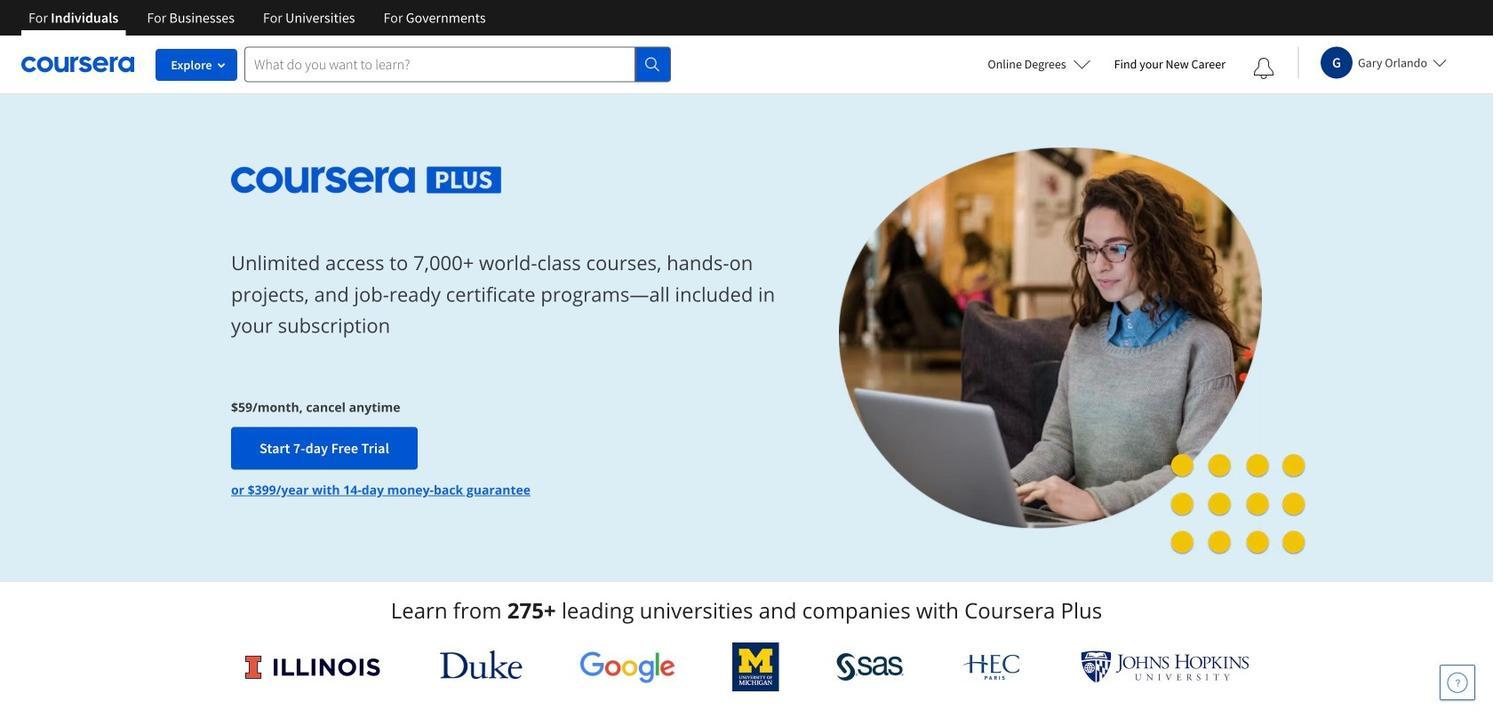 Task type: vqa. For each thing, say whether or not it's contained in the screenshot.
Coursera Plus image
yes



Task type: locate. For each thing, give the bounding box(es) containing it.
sas image
[[837, 653, 905, 681]]

university of illinois at urbana-champaign image
[[244, 653, 383, 681]]

None search field
[[244, 47, 671, 82]]

coursera plus image
[[231, 167, 502, 194]]

What do you want to learn? text field
[[244, 47, 636, 82]]



Task type: describe. For each thing, give the bounding box(es) containing it.
help center image
[[1447, 672, 1469, 693]]

johns hopkins university image
[[1081, 651, 1250, 684]]

hec paris image
[[962, 649, 1024, 685]]

coursera image
[[21, 50, 134, 78]]

google image
[[580, 651, 676, 684]]

banner navigation
[[14, 0, 500, 36]]

university of michigan image
[[733, 643, 779, 692]]

duke university image
[[440, 651, 523, 679]]



